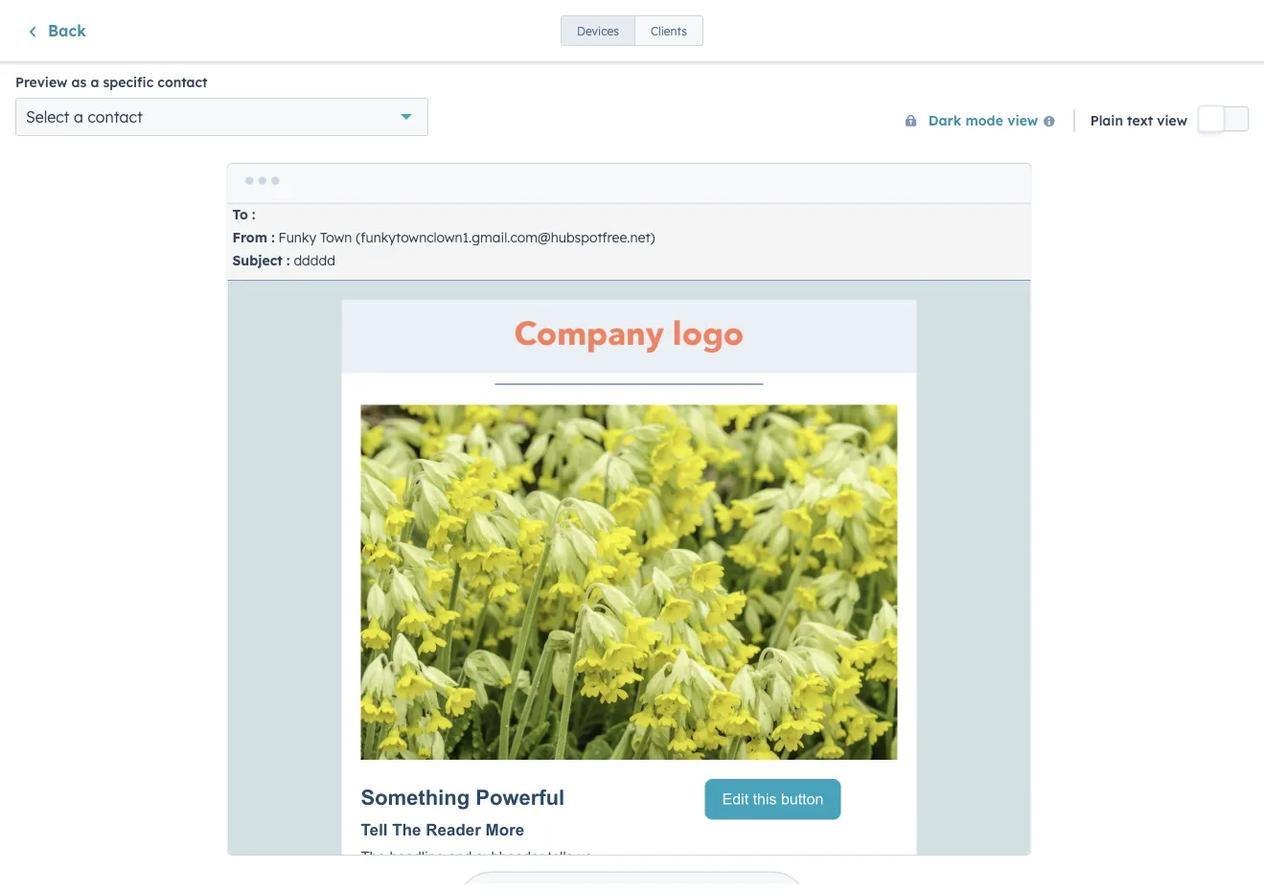 Task type: locate. For each thing, give the bounding box(es) containing it.
1 horizontal spatial contact
[[158, 74, 208, 91]]

view right text on the right of page
[[1157, 112, 1188, 129]]

: right to
[[252, 206, 255, 223]]

2 view from the left
[[1157, 112, 1188, 129]]

0 vertical spatial a
[[90, 74, 99, 91]]

Clients button
[[634, 15, 703, 46]]

1 view from the left
[[1007, 112, 1038, 129]]

0 horizontal spatial a
[[74, 107, 83, 127]]

a right the select
[[74, 107, 83, 127]]

a
[[90, 74, 99, 91], [74, 107, 83, 127]]

back
[[48, 21, 86, 40]]

as
[[71, 74, 87, 91]]

1 vertical spatial a
[[74, 107, 83, 127]]

0 horizontal spatial view
[[1007, 112, 1038, 129]]

:
[[252, 206, 255, 223], [271, 229, 275, 246], [287, 252, 290, 269]]

view right mode
[[1007, 112, 1038, 129]]

to : from : funky town (funkytownclown1.gmail.com@hubspotfree.net) subject : ddddd
[[232, 206, 655, 269]]

a right as
[[90, 74, 99, 91]]

2 vertical spatial :
[[287, 252, 290, 269]]

: right from
[[271, 229, 275, 246]]

1 horizontal spatial a
[[90, 74, 99, 91]]

dark mode view
[[928, 112, 1038, 129]]

a/b
[[109, 74, 135, 91]]

select a contact
[[26, 107, 143, 127]]

view
[[1007, 112, 1038, 129], [1157, 112, 1188, 129]]

a inside popup button
[[74, 107, 83, 127]]

: down funky
[[287, 252, 290, 269]]

exit
[[43, 18, 68, 35]]

Devices button
[[561, 15, 635, 46]]

contact up the select a contact popup button
[[158, 74, 208, 91]]

group
[[561, 15, 703, 46]]

(funkytownclown1.gmail.com@hubspotfree.net)
[[356, 229, 655, 246]]

view inside "button"
[[1007, 112, 1038, 129]]

None field
[[541, 14, 687, 40]]

contact
[[158, 74, 208, 91], [88, 107, 143, 127]]

1 horizontal spatial view
[[1157, 112, 1188, 129]]

1 horizontal spatial :
[[271, 229, 275, 246]]

contact down 'create a/b test' in the top of the page
[[88, 107, 143, 127]]

2 horizontal spatial :
[[287, 252, 290, 269]]

1 vertical spatial contact
[[88, 107, 143, 127]]

clients
[[651, 23, 687, 38]]

funky
[[279, 229, 316, 246]]

0 vertical spatial contact
[[158, 74, 208, 91]]

dark
[[928, 112, 961, 129]]

back button
[[25, 19, 86, 43]]

create a/b test
[[60, 74, 164, 91]]

plain
[[1090, 112, 1123, 129]]

0 vertical spatial :
[[252, 206, 255, 223]]

create a/b test button
[[19, 70, 205, 95], [35, 74, 164, 92]]

select a contact button
[[15, 98, 428, 136]]

0 horizontal spatial contact
[[88, 107, 143, 127]]



Task type: describe. For each thing, give the bounding box(es) containing it.
to
[[232, 206, 248, 223]]

preview
[[15, 74, 67, 91]]

text
[[1127, 112, 1153, 129]]

1 vertical spatial :
[[271, 229, 275, 246]]

preview as a specific contact
[[15, 74, 208, 91]]

plain text view
[[1090, 112, 1188, 129]]

dark mode view button
[[898, 109, 1063, 132]]

group containing devices
[[561, 15, 703, 46]]

select
[[26, 107, 69, 127]]

view for dark mode view
[[1007, 112, 1038, 129]]

from
[[232, 229, 267, 246]]

test
[[139, 74, 164, 91]]

exit button
[[19, 8, 92, 46]]

ddddd
[[294, 252, 335, 269]]

subject
[[232, 252, 282, 269]]

mode
[[966, 112, 1003, 129]]

contact inside the select a contact popup button
[[88, 107, 143, 127]]

devices
[[577, 23, 619, 38]]

0 horizontal spatial :
[[252, 206, 255, 223]]

create
[[60, 74, 104, 91]]

specific
[[103, 74, 154, 91]]

town
[[320, 229, 352, 246]]

view for plain text view
[[1157, 112, 1188, 129]]



Task type: vqa. For each thing, say whether or not it's contained in the screenshot.
Field
yes



